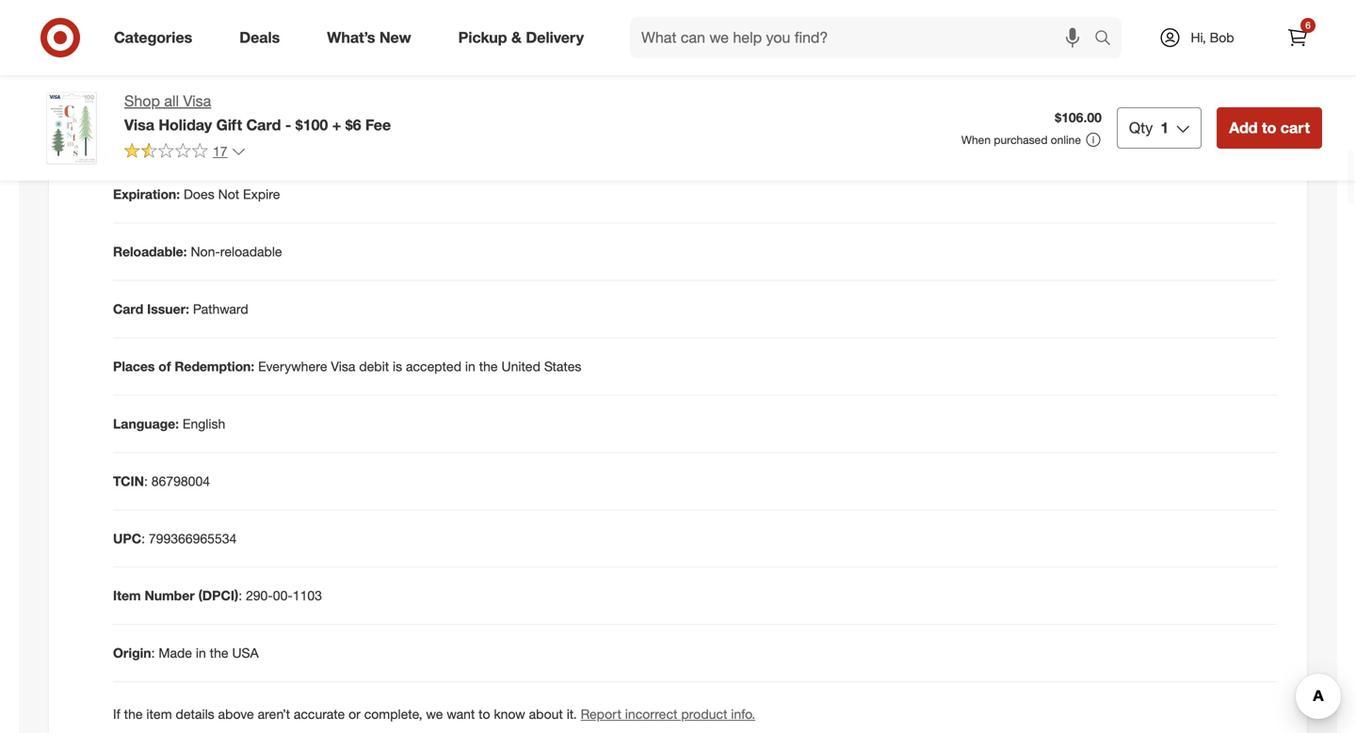 Task type: vqa. For each thing, say whether or not it's contained in the screenshot.
the 6 link
yes



Task type: locate. For each thing, give the bounding box(es) containing it.
1 horizontal spatial in
[[465, 358, 475, 375]]

image of visa holiday gift card - $100 + $6 fee image
[[34, 90, 109, 166]]

reloadable:
[[113, 243, 187, 260]]

17
[[213, 143, 228, 160]]

of down value
[[1188, 53, 1200, 70]]

report
[[581, 707, 622, 723]]

the left usa
[[210, 645, 228, 662]]

product
[[681, 707, 727, 723]]

purchased
[[994, 133, 1048, 147]]

visa down shop
[[124, 116, 154, 134]]

everywhere
[[258, 358, 327, 375]]

financial
[[936, 53, 988, 70]]

transmission
[[912, 34, 987, 51]]

when purchased online
[[962, 133, 1081, 147]]

visa
[[183, 92, 211, 110], [124, 116, 154, 134], [331, 358, 355, 375]]

it.
[[567, 707, 577, 723]]

search button
[[1086, 17, 1131, 62]]

2 horizontal spatial in
[[832, 34, 843, 51]]

delivery
[[526, 28, 584, 47]]

add to cart button
[[1217, 107, 1322, 149]]

6 link
[[1277, 17, 1319, 58]]

stored
[[1131, 34, 1169, 51]]

details
[[176, 707, 214, 723]]

not
[[218, 186, 239, 202]]

in right made
[[196, 645, 206, 662]]

card left '-'
[[246, 116, 281, 134]]

incomm
[[882, 53, 932, 70]]

of right places
[[159, 358, 171, 375]]

search
[[1086, 30, 1131, 49]]

1 vertical spatial in
[[465, 358, 475, 375]]

in right accepted at left
[[465, 358, 475, 375]]

when
[[962, 133, 991, 147]]

united
[[502, 358, 541, 375]]

value
[[1173, 34, 1204, 51]]

1 horizontal spatial to
[[1262, 119, 1277, 137]]

visa left "debit"
[[331, 358, 355, 375]]

2 vertical spatial visa
[[331, 358, 355, 375]]

reloadable
[[220, 243, 282, 260]]

799366965534
[[149, 531, 237, 547]]

services,
[[991, 53, 1045, 70]]

: left 290-
[[238, 588, 242, 604]]

card left issuer: at the left
[[113, 301, 143, 317]]

: left made
[[151, 645, 155, 662]]

the up delegate
[[846, 34, 865, 51]]

of
[[1116, 34, 1128, 51], [867, 53, 878, 70], [1188, 53, 1200, 70], [159, 358, 171, 375]]

0 vertical spatial card
[[246, 116, 281, 134]]

what's new link
[[311, 17, 435, 58]]

new
[[379, 28, 411, 47]]

reloadable: non-reloadable
[[113, 243, 282, 260]]

0 horizontal spatial to
[[479, 707, 490, 723]]

: left 799366965534
[[141, 531, 145, 547]]

to right add
[[1262, 119, 1277, 137]]

in inside target.com engages in the money transmission business and/or sale of stored value products as an authorized delegate of incomm financial services, inc. under chapter 151 of the texas finance code.
[[832, 34, 843, 51]]

know
[[494, 707, 525, 723]]

authorized
[[746, 53, 808, 70]]

: left 86798004
[[144, 473, 148, 490]]

1 horizontal spatial card
[[246, 116, 281, 134]]

visa right all
[[183, 92, 211, 110]]

hi, bob
[[1191, 29, 1234, 46]]

pickup & delivery
[[458, 28, 584, 47]]

: for 86798004
[[144, 473, 148, 490]]

pickup & delivery link
[[442, 17, 608, 58]]

86798004
[[151, 473, 210, 490]]

1 vertical spatial card
[[113, 301, 143, 317]]

expiration: does not expire
[[113, 186, 280, 202]]

2 horizontal spatial visa
[[331, 358, 355, 375]]

card inside shop all visa visa holiday gift card - $100 + $6 fee
[[246, 116, 281, 134]]

texas
[[1226, 53, 1259, 70]]

if
[[113, 707, 120, 723]]

0 vertical spatial in
[[832, 34, 843, 51]]

expiration:
[[113, 186, 180, 202]]

2 vertical spatial in
[[196, 645, 206, 662]]

redemption:
[[175, 358, 254, 375]]

What can we help you find? suggestions appear below search field
[[630, 17, 1099, 58]]

what's new
[[327, 28, 411, 47]]

$106.00
[[1055, 109, 1102, 126]]

origin
[[113, 645, 151, 662]]

above
[[218, 707, 254, 723]]

in
[[832, 34, 843, 51], [465, 358, 475, 375], [196, 645, 206, 662]]

to right want
[[479, 707, 490, 723]]

0 vertical spatial visa
[[183, 92, 211, 110]]

00-
[[273, 588, 293, 604]]

in up delegate
[[832, 34, 843, 51]]

aren't
[[258, 707, 290, 723]]

upc
[[113, 531, 141, 547]]

the
[[846, 34, 865, 51], [1203, 53, 1222, 70], [479, 358, 498, 375], [210, 645, 228, 662], [124, 707, 143, 723]]

-
[[285, 116, 291, 134]]

0 vertical spatial to
[[1262, 119, 1277, 137]]

under
[[1073, 53, 1108, 70]]

0 horizontal spatial visa
[[124, 116, 154, 134]]

1
[[1161, 119, 1169, 137]]

business
[[991, 34, 1043, 51]]

an
[[728, 53, 742, 70]]

deals
[[239, 28, 280, 47]]

:
[[144, 473, 148, 490], [141, 531, 145, 547], [238, 588, 242, 604], [151, 645, 155, 662]]

shop all visa visa holiday gift card - $100 + $6 fee
[[124, 92, 391, 134]]

: for 799366965534
[[141, 531, 145, 547]]

number
[[145, 588, 195, 604]]

of down money
[[867, 53, 878, 70]]

accepted
[[406, 358, 462, 375]]

report incorrect product info. button
[[581, 706, 755, 724]]



Task type: describe. For each thing, give the bounding box(es) containing it.
the down hi, bob
[[1203, 53, 1222, 70]]

pathward
[[193, 301, 248, 317]]

chapter
[[1111, 53, 1159, 70]]

does
[[184, 186, 214, 202]]

of right sale
[[1116, 34, 1128, 51]]

specifications button
[[64, 117, 1292, 177]]

tcin : 86798004
[[113, 473, 210, 490]]

1 vertical spatial to
[[479, 707, 490, 723]]

if the item details above aren't accurate or complete, we want to know about it. report incorrect product info.
[[113, 707, 755, 723]]

item
[[113, 588, 141, 604]]

as
[[710, 53, 724, 70]]

upc : 799366965534
[[113, 531, 237, 547]]

delegate
[[812, 53, 863, 70]]

deals link
[[223, 17, 304, 58]]

1 horizontal spatial visa
[[183, 92, 211, 110]]

incorrect
[[625, 707, 678, 723]]

and/or
[[1047, 34, 1085, 51]]

add
[[1229, 119, 1258, 137]]

pickup
[[458, 28, 507, 47]]

0 horizontal spatial card
[[113, 301, 143, 317]]

: for made in the usa
[[151, 645, 155, 662]]

fee
[[365, 116, 391, 134]]

complete,
[[364, 707, 422, 723]]

inc.
[[1049, 53, 1070, 70]]

bob
[[1210, 29, 1234, 46]]

item number (dpci) : 290-00-1103
[[113, 588, 322, 604]]

cart
[[1281, 119, 1310, 137]]

add to cart
[[1229, 119, 1310, 137]]

tcin
[[113, 473, 144, 490]]

non-
[[191, 243, 220, 260]]

usa
[[232, 645, 259, 662]]

&
[[511, 28, 522, 47]]

(dpci)
[[198, 588, 238, 604]]

online
[[1051, 133, 1081, 147]]

the left 'united'
[[479, 358, 498, 375]]

0 horizontal spatial in
[[196, 645, 206, 662]]

card issuer: pathward
[[113, 301, 248, 317]]

$100
[[296, 116, 328, 134]]

about
[[529, 707, 563, 723]]

categories
[[114, 28, 192, 47]]

sale
[[1089, 34, 1113, 51]]

to inside add to cart button
[[1262, 119, 1277, 137]]

states
[[544, 358, 582, 375]]

categories link
[[98, 17, 216, 58]]

or
[[349, 707, 361, 723]]

+
[[332, 116, 341, 134]]

language:
[[113, 416, 179, 432]]

expire
[[243, 186, 280, 202]]

want
[[447, 707, 475, 723]]

made
[[159, 645, 192, 662]]

money
[[869, 34, 909, 51]]

places
[[113, 358, 155, 375]]

target.com
[[710, 34, 774, 51]]

accurate
[[294, 707, 345, 723]]

the right 'if'
[[124, 707, 143, 723]]

target.com engages in the money transmission business and/or sale of stored value products as an authorized delegate of incomm financial services, inc. under chapter 151 of the texas finance code.
[[710, 34, 1260, 88]]

is
[[393, 358, 402, 375]]

151
[[1163, 53, 1185, 70]]

qty 1
[[1129, 119, 1169, 137]]

holiday
[[159, 116, 212, 134]]

specifications
[[113, 136, 234, 158]]

shop
[[124, 92, 160, 110]]

6
[[1306, 19, 1311, 31]]

all
[[164, 92, 179, 110]]

engages
[[778, 34, 829, 51]]

qty
[[1129, 119, 1153, 137]]

17 link
[[124, 142, 246, 164]]

gift
[[216, 116, 242, 134]]

code.
[[760, 72, 795, 88]]

origin : made in the usa
[[113, 645, 259, 662]]

products
[[1207, 34, 1260, 51]]

$6
[[345, 116, 361, 134]]

issuer:
[[147, 301, 189, 317]]

what's
[[327, 28, 375, 47]]

info.
[[731, 707, 755, 723]]

1 vertical spatial visa
[[124, 116, 154, 134]]

debit
[[359, 358, 389, 375]]

english
[[183, 416, 225, 432]]

hi,
[[1191, 29, 1206, 46]]



